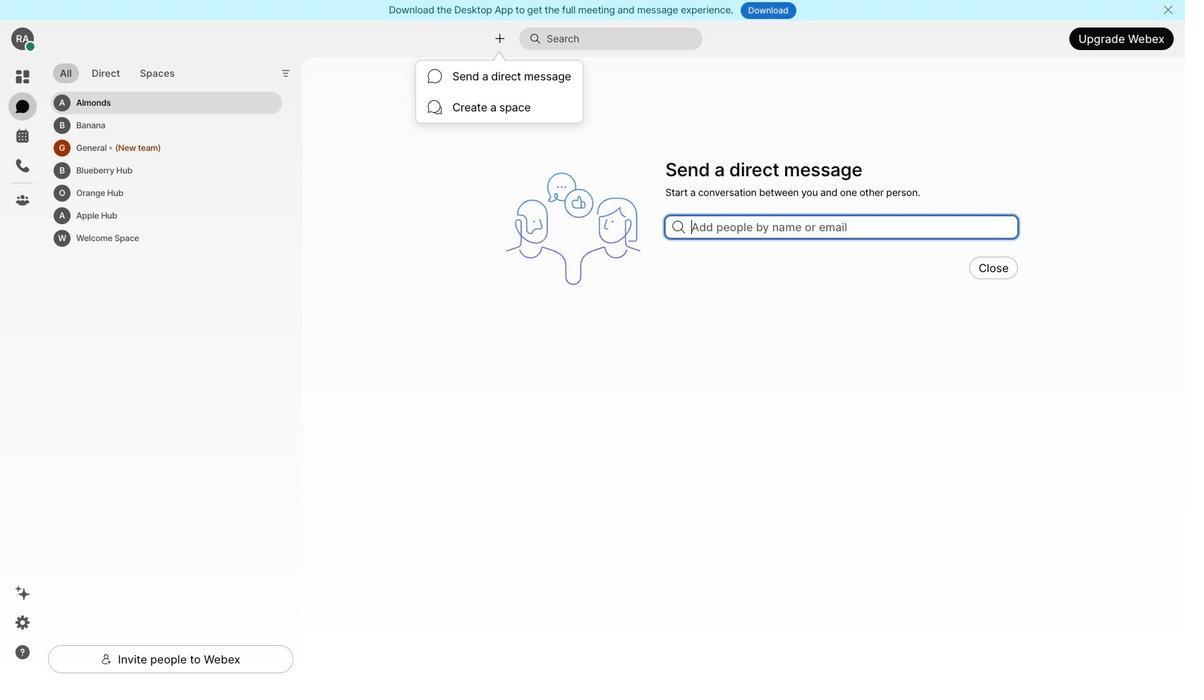 Task type: vqa. For each thing, say whether or not it's contained in the screenshot.
Chat Group_20 icon at the top of the page
yes



Task type: describe. For each thing, give the bounding box(es) containing it.
webex tab list
[[8, 63, 37, 215]]

cancel_16 image
[[1163, 4, 1174, 16]]

orange hub list item
[[51, 182, 282, 204]]

(new team) element
[[115, 140, 161, 156]]

search_18 image
[[673, 221, 685, 234]]

apple hub list item
[[51, 204, 282, 227]]



Task type: locate. For each thing, give the bounding box(es) containing it.
banana list item
[[51, 114, 282, 137]]

welcome space list item
[[51, 227, 282, 250]]

almonds list item
[[51, 91, 282, 114]]

menu bar
[[417, 61, 583, 123]]

blueberry hub list item
[[51, 159, 282, 182]]

start a conversation between you and one other person. image
[[499, 155, 657, 304]]

chat group_20 image
[[428, 100, 442, 114]]

chat_20 image
[[428, 69, 442, 83]]

navigation
[[0, 57, 45, 680]]

general list item
[[51, 137, 282, 159]]

tab list
[[49, 55, 185, 88]]



